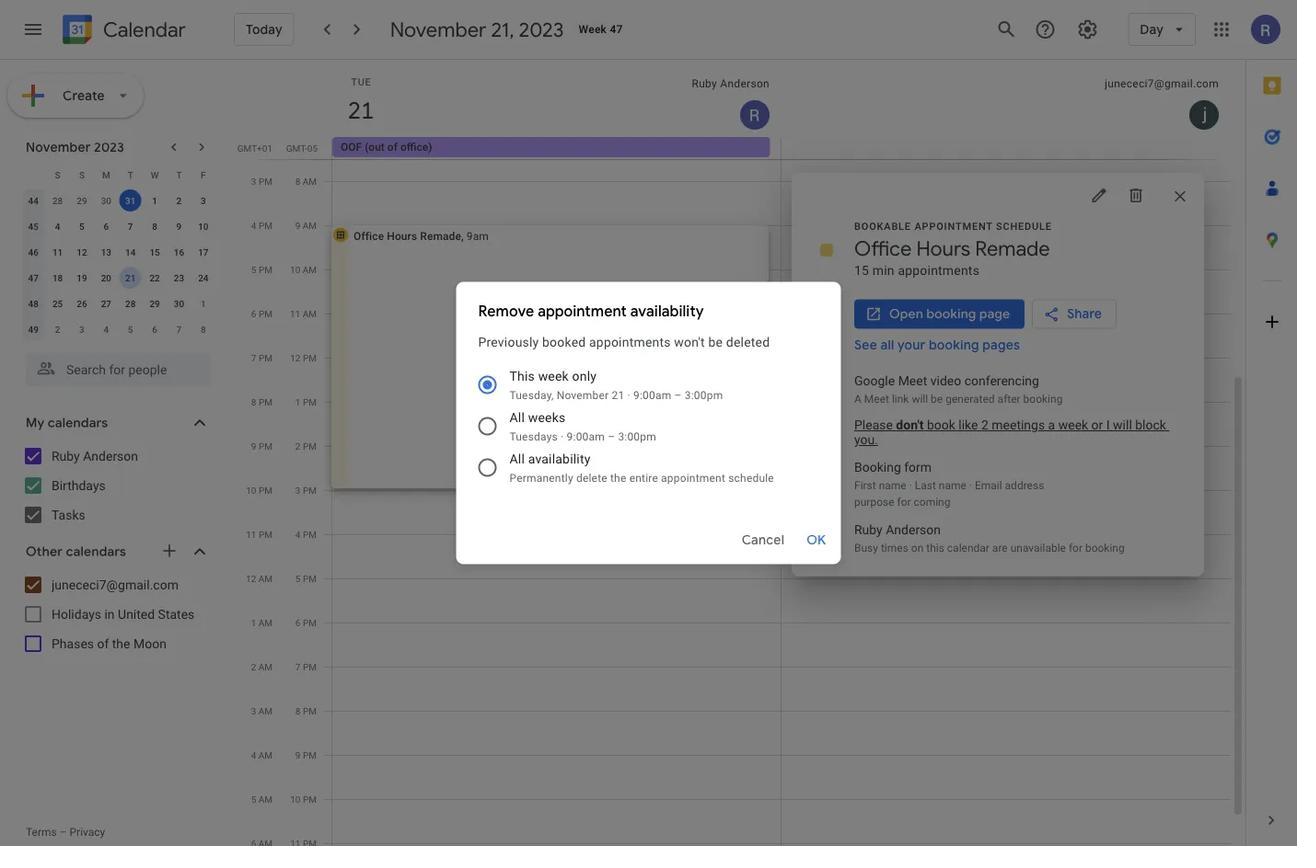 Task type: describe. For each thing, give the bounding box(es) containing it.
only
[[572, 369, 597, 384]]

anderson inside column header
[[720, 77, 770, 90]]

google
[[854, 374, 895, 389]]

9 inside row group
[[176, 221, 182, 232]]

won't
[[674, 335, 705, 350]]

december 6 element
[[144, 319, 166, 341]]

· inside all weeks tuesdays · 9:00am – 3:00pm
[[561, 430, 564, 443]]

terms link
[[26, 827, 57, 840]]

november 21, 2023
[[390, 17, 564, 42]]

7 down 31 'cell' at the left top
[[128, 221, 133, 232]]

share button
[[1032, 300, 1117, 329]]

11 for 11 pm
[[246, 529, 256, 540]]

i
[[1106, 418, 1110, 433]]

oof (out of office) row
[[324, 137, 1246, 159]]

option group inside remove appointment availability dialog
[[475, 367, 819, 510]]

12 for 12 am
[[246, 574, 256, 585]]

link
[[892, 393, 909, 406]]

9am
[[467, 230, 489, 243]]

0 horizontal spatial 5 pm
[[251, 264, 272, 275]]

3 right december 2 'element'
[[79, 324, 84, 335]]

20 element
[[95, 267, 117, 289]]

pm right 5 am
[[303, 794, 317, 806]]

last
[[915, 479, 936, 492]]

5 down the 4 am
[[251, 794, 256, 806]]

of inside button
[[387, 141, 398, 154]]

10 right 5 am
[[290, 794, 301, 806]]

15 min appointments
[[854, 263, 980, 278]]

9:00am inside this week only tuesday, november 21 · 9:00am – 3:00pm
[[633, 389, 671, 402]]

12 pm
[[290, 353, 317, 364]]

8 down gmt-
[[295, 176, 300, 187]]

meetings
[[992, 418, 1045, 433]]

21 inside cell
[[125, 272, 136, 284]]

30 for october 30 element
[[101, 195, 111, 206]]

05
[[307, 143, 318, 154]]

appointments for booked
[[589, 335, 671, 350]]

oof (out of office)
[[341, 141, 432, 154]]

generated
[[946, 393, 995, 406]]

other
[[26, 544, 63, 561]]

3 am
[[251, 706, 272, 717]]

booking form first name · last name · email address purpose for coming
[[854, 460, 1044, 509]]

f
[[201, 169, 206, 180]]

this
[[510, 369, 535, 384]]

moon
[[133, 637, 167, 652]]

31
[[125, 195, 136, 206]]

10 up 11 am
[[290, 264, 300, 275]]

share
[[1067, 306, 1102, 323]]

5 up 12 element
[[79, 221, 84, 232]]

pm left the 1 pm
[[259, 397, 272, 408]]

2 for 2 pm
[[295, 441, 301, 452]]

delete appointment schedule image
[[1127, 186, 1145, 205]]

am for 12 am
[[258, 574, 272, 585]]

– inside all weeks tuesdays · 9:00am – 3:00pm
[[608, 430, 615, 443]]

0 horizontal spatial 10 pm
[[246, 485, 272, 496]]

am for 5 am
[[258, 794, 272, 806]]

1 horizontal spatial 3 pm
[[295, 485, 317, 496]]

30 element
[[168, 293, 190, 315]]

see all your booking pages
[[854, 337, 1020, 354]]

10 inside 10 element
[[198, 221, 209, 232]]

december 7 element
[[168, 319, 190, 341]]

address
[[1005, 479, 1044, 492]]

0 vertical spatial 4 pm
[[251, 220, 272, 231]]

pm right '1 am'
[[303, 618, 317, 629]]

1 horizontal spatial 47
[[610, 23, 623, 36]]

privacy
[[70, 827, 105, 840]]

46
[[28, 247, 39, 258]]

block
[[1135, 418, 1166, 433]]

december 5 element
[[119, 319, 141, 341]]

form
[[904, 460, 932, 475]]

junececi7@gmail.com inside grid
[[1105, 77, 1219, 90]]

pm down gmt+01
[[259, 176, 272, 187]]

2 am
[[251, 662, 272, 673]]

the inside list
[[112, 637, 130, 652]]

the inside all availability permanently delete the entire appointment schedule
[[610, 472, 626, 485]]

47 inside row
[[28, 272, 39, 284]]

10 up the '11 pm'
[[246, 485, 256, 496]]

november for november 21, 2023
[[390, 17, 486, 42]]

,
[[461, 230, 464, 243]]

pm left 10 am
[[259, 264, 272, 275]]

29 element
[[144, 293, 166, 315]]

14
[[125, 247, 136, 258]]

pm right the 4 am
[[303, 750, 317, 761]]

other calendars
[[26, 544, 126, 561]]

this
[[926, 542, 944, 555]]

0 horizontal spatial 2023
[[94, 139, 124, 156]]

13 element
[[95, 241, 117, 263]]

12 for 12 pm
[[290, 353, 301, 364]]

28 for 28 element
[[125, 298, 136, 309]]

3:00pm inside this week only tuesday, november 21 · 9:00am – 3:00pm
[[685, 389, 723, 402]]

booking inside ruby anderson busy times on this calendar are unavailable for booking
[[1085, 542, 1125, 555]]

pm up the 1 pm
[[303, 353, 317, 364]]

2 inside book like 2 meetings a week or i will block you.
[[981, 418, 989, 433]]

appointments for min
[[898, 263, 980, 278]]

calendar
[[947, 542, 990, 555]]

1 vertical spatial 9 pm
[[295, 750, 317, 761]]

0 horizontal spatial 3 pm
[[251, 176, 272, 187]]

office for office hours remade
[[854, 236, 912, 262]]

8 left the 1 pm
[[251, 397, 256, 408]]

0 horizontal spatial 9 pm
[[251, 441, 272, 452]]

appointment for remove
[[538, 302, 627, 321]]

phases of the moon
[[52, 637, 167, 652]]

booked
[[542, 335, 586, 350]]

remove appointment availability heading
[[478, 301, 819, 323]]

please don't
[[854, 418, 924, 433]]

1 for 1 am
[[251, 618, 256, 629]]

busy
[[854, 542, 878, 555]]

row containing 48
[[21, 291, 215, 317]]

anderson inside ruby anderson busy times on this calendar are unavailable for booking
[[886, 523, 941, 538]]

45
[[28, 221, 39, 232]]

office hours remade heading
[[854, 236, 1050, 262]]

on
[[911, 542, 924, 555]]

am for 11 am
[[303, 308, 317, 319]]

6 up 13 "element"
[[104, 221, 109, 232]]

be inside the google meet video conferencing a meet link will be generated after booking
[[931, 393, 943, 406]]

row containing 47
[[21, 265, 215, 291]]

12 am
[[246, 574, 272, 585]]

1 horizontal spatial 5 pm
[[295, 574, 317, 585]]

in
[[104, 607, 115, 622]]

4 right the '11 pm'
[[295, 529, 301, 540]]

17 element
[[192, 241, 214, 263]]

you.
[[854, 433, 878, 448]]

this week only tuesday, november 21 · 9:00am – 3:00pm
[[510, 369, 723, 402]]

29 for the 29 element
[[149, 298, 160, 309]]

phases
[[52, 637, 94, 652]]

2 pm
[[295, 441, 317, 452]]

15 for 15
[[149, 247, 160, 258]]

pm right 2 am in the bottom of the page
[[303, 662, 317, 673]]

purpose
[[854, 496, 894, 509]]

ok button
[[799, 524, 834, 557]]

will inside book like 2 meetings a week or i will block you.
[[1113, 418, 1132, 433]]

0 horizontal spatial 7 pm
[[251, 353, 272, 364]]

min
[[873, 263, 895, 278]]

18
[[52, 272, 63, 284]]

after
[[998, 393, 1021, 406]]

holidays in united states
[[52, 607, 195, 622]]

be inside remove appointment availability dialog
[[708, 335, 723, 350]]

ruby anderson busy times on this calendar are unavailable for booking
[[854, 523, 1125, 555]]

29 for the october 29 element
[[77, 195, 87, 206]]

permanently
[[510, 472, 573, 485]]

27
[[101, 298, 111, 309]]

pm left the 9 am at the left
[[259, 220, 272, 231]]

9 up 10 am
[[295, 220, 300, 231]]

4 right 10 element at left
[[251, 220, 256, 231]]

3 down f
[[201, 195, 206, 206]]

· left last
[[909, 479, 912, 492]]

0 vertical spatial 8 pm
[[251, 397, 272, 408]]

4 right 45
[[55, 221, 60, 232]]

hours for office hours remade , 9am
[[387, 230, 417, 243]]

week inside this week only tuesday, november 21 · 9:00am – 3:00pm
[[538, 369, 569, 384]]

0 vertical spatial meet
[[898, 374, 927, 389]]

9 left 2 pm
[[251, 441, 256, 452]]

gmt-05
[[286, 143, 318, 154]]

11 element
[[47, 241, 69, 263]]

1 vertical spatial 8 pm
[[295, 706, 317, 717]]

7 right 2 am in the bottom of the page
[[295, 662, 301, 673]]

oof (out of office) button
[[332, 137, 770, 157]]

6 right '1 am'
[[295, 618, 301, 629]]

1 right 31 'cell' at the left top
[[152, 195, 157, 206]]

calendar
[[103, 17, 186, 43]]

25 element
[[47, 293, 69, 315]]

open
[[889, 306, 923, 323]]

5 right 12 am
[[295, 574, 301, 585]]

0 horizontal spatial –
[[60, 827, 67, 840]]

bookable
[[854, 221, 911, 232]]

1 s from the left
[[55, 169, 60, 180]]

video
[[930, 374, 961, 389]]

are
[[992, 542, 1008, 555]]

10 element
[[192, 215, 214, 238]]

tasks
[[52, 508, 85, 523]]

birthdays
[[52, 478, 106, 493]]

pm left 12 pm
[[259, 353, 272, 364]]

31 cell
[[118, 188, 143, 214]]

pm left 2 pm
[[259, 441, 272, 452]]

9 right the 4 am
[[295, 750, 301, 761]]

previously
[[478, 335, 539, 350]]

1 vertical spatial 6 pm
[[295, 618, 317, 629]]

2 right 31 'cell' at the left top
[[176, 195, 182, 206]]

google meet video conferencing a meet link will be generated after booking
[[854, 374, 1063, 406]]

49
[[28, 324, 39, 335]]

1 horizontal spatial 4 pm
[[295, 529, 317, 540]]

today
[[246, 21, 282, 38]]

november 2023
[[26, 139, 124, 156]]

all
[[881, 337, 894, 354]]

23
[[174, 272, 184, 284]]

calendars for my calendars
[[48, 415, 108, 432]]

booking up "see all your booking pages" link at the top right
[[926, 306, 976, 323]]

7 inside december 7 "element"
[[176, 324, 182, 335]]

week 47
[[579, 23, 623, 36]]

12 element
[[71, 241, 93, 263]]

october 31, today element
[[119, 190, 141, 212]]

page
[[979, 306, 1010, 323]]

my calendars
[[26, 415, 108, 432]]

coming
[[914, 496, 950, 509]]

my calendars list
[[4, 442, 228, 530]]

like
[[959, 418, 978, 433]]

november for november 2023
[[26, 139, 91, 156]]

4 right december 3 element at the top
[[104, 324, 109, 335]]

for inside the booking form first name · last name · email address purpose for coming
[[897, 496, 911, 509]]

5 right december 4 element
[[128, 324, 133, 335]]

all availability permanently delete the entire appointment schedule
[[510, 452, 774, 485]]

my
[[26, 415, 45, 432]]

3 down 2 pm
[[295, 485, 301, 496]]

week
[[579, 23, 607, 36]]

office hours remade
[[854, 236, 1050, 262]]

all weeks tuesdays · 9:00am – 3:00pm
[[510, 411, 656, 443]]

previously booked appointments won't be deleted
[[478, 335, 770, 350]]



Task type: locate. For each thing, give the bounding box(es) containing it.
1 vertical spatial will
[[1113, 418, 1132, 433]]

1 horizontal spatial november
[[390, 17, 486, 42]]

4
[[251, 220, 256, 231], [55, 221, 60, 232], [104, 324, 109, 335], [295, 529, 301, 540], [251, 750, 256, 761]]

0 vertical spatial appointments
[[898, 263, 980, 278]]

pm left 11 am
[[259, 308, 272, 319]]

1 for 1 pm
[[295, 397, 301, 408]]

11 inside "november 2023" grid
[[52, 247, 63, 258]]

26
[[77, 298, 87, 309]]

9
[[295, 220, 300, 231], [176, 221, 182, 232], [251, 441, 256, 452], [295, 750, 301, 761]]

pm up 2 pm
[[303, 397, 317, 408]]

november 2023 grid
[[17, 162, 215, 342]]

0 vertical spatial 15
[[149, 247, 160, 258]]

2 inside 'element'
[[55, 324, 60, 335]]

hours for office hours remade
[[916, 236, 970, 262]]

6 left december 7 "element"
[[152, 324, 157, 335]]

0 vertical spatial 5 pm
[[251, 264, 272, 275]]

calendars inside dropdown button
[[66, 544, 126, 561]]

am
[[303, 176, 317, 187], [303, 220, 317, 231], [303, 264, 317, 275], [303, 308, 317, 319], [258, 574, 272, 585], [258, 618, 272, 629], [258, 662, 272, 673], [258, 706, 272, 717], [258, 750, 272, 761], [258, 794, 272, 806]]

0 vertical spatial 6 pm
[[251, 308, 272, 319]]

1 vertical spatial for
[[1069, 542, 1083, 555]]

1 horizontal spatial 11
[[246, 529, 256, 540]]

15
[[149, 247, 160, 258], [854, 263, 869, 278]]

0 horizontal spatial 15
[[149, 247, 160, 258]]

9:00am
[[633, 389, 671, 402], [567, 430, 605, 443]]

6 row from the top
[[21, 291, 215, 317]]

4 down 3 am
[[251, 750, 256, 761]]

12 right 11 element
[[77, 247, 87, 258]]

4 pm left the 9 am at the left
[[251, 220, 272, 231]]

remove appointment availability dialog
[[456, 282, 841, 565]]

schedule
[[996, 221, 1052, 232], [728, 472, 774, 485]]

1 horizontal spatial meet
[[898, 374, 927, 389]]

1 horizontal spatial appointment
[[661, 472, 725, 485]]

appointment inside heading
[[538, 302, 627, 321]]

pm up the '11 pm'
[[259, 485, 272, 496]]

1
[[152, 195, 157, 206], [201, 298, 206, 309], [295, 397, 301, 408], [251, 618, 256, 629]]

other calendars list
[[4, 571, 228, 659]]

1 for the december 1 element
[[201, 298, 206, 309]]

0 vertical spatial –
[[674, 389, 682, 402]]

appointments inside remove appointment availability dialog
[[589, 335, 671, 350]]

today button
[[234, 13, 294, 46]]

15 element
[[144, 241, 166, 263]]

12 inside row
[[77, 247, 87, 258]]

all inside all availability permanently delete the entire appointment schedule
[[510, 452, 525, 467]]

21 cell
[[118, 265, 143, 291]]

remade inside grid
[[420, 230, 461, 243]]

see all your booking pages link
[[854, 337, 1020, 354]]

1 vertical spatial junececi7@gmail.com
[[52, 578, 179, 593]]

14 element
[[119, 241, 141, 263]]

remade down 'bookable appointment schedule'
[[975, 236, 1050, 262]]

1 horizontal spatial 2023
[[519, 17, 564, 42]]

office inside grid
[[354, 230, 384, 243]]

book like 2 meetings a week or i will block you.
[[854, 418, 1170, 448]]

1 horizontal spatial 10 pm
[[290, 794, 317, 806]]

23 element
[[168, 267, 190, 289]]

november down only
[[557, 389, 609, 402]]

3:00pm up all availability permanently delete the entire appointment schedule
[[618, 430, 656, 443]]

booking up a
[[1023, 393, 1063, 406]]

appointments
[[898, 263, 980, 278], [589, 335, 671, 350]]

december 8 element
[[192, 319, 214, 341]]

21
[[125, 272, 136, 284], [612, 389, 624, 402]]

november left 21,
[[390, 17, 486, 42]]

m
[[102, 169, 110, 180]]

times
[[881, 542, 908, 555]]

28 element
[[119, 293, 141, 315]]

calendars right the my
[[48, 415, 108, 432]]

calendar heading
[[99, 17, 186, 43]]

21 element
[[119, 267, 141, 289]]

2 vertical spatial november
[[557, 389, 609, 402]]

booking inside the google meet video conferencing a meet link will be generated after booking
[[1023, 393, 1063, 406]]

1 horizontal spatial for
[[1069, 542, 1083, 555]]

united
[[118, 607, 155, 622]]

ruby anderson inside ruby anderson column header
[[692, 77, 770, 90]]

deleted
[[726, 335, 770, 350]]

pm up 12 am
[[259, 529, 272, 540]]

pm right 3 am
[[303, 706, 317, 717]]

1 horizontal spatial 12
[[246, 574, 256, 585]]

row containing 46
[[21, 239, 215, 265]]

20
[[101, 272, 111, 284]]

30 for the "30" element
[[174, 298, 184, 309]]

0 vertical spatial junececi7@gmail.com
[[1105, 77, 1219, 90]]

0 vertical spatial availability
[[630, 302, 704, 321]]

the
[[610, 472, 626, 485], [112, 637, 130, 652]]

the left moon
[[112, 637, 130, 652]]

0 horizontal spatial 12
[[77, 247, 87, 258]]

8 am
[[295, 176, 317, 187]]

availability up permanently
[[528, 452, 591, 467]]

6 pm left 11 am
[[251, 308, 272, 319]]

1 horizontal spatial anderson
[[720, 77, 770, 90]]

remade for office hours remade , 9am
[[420, 230, 461, 243]]

am down the 9 am at the left
[[303, 264, 317, 275]]

· left email
[[969, 479, 972, 492]]

gmt+01
[[237, 143, 272, 154]]

2 t from the left
[[176, 169, 182, 180]]

0 horizontal spatial anderson
[[83, 449, 138, 464]]

1 horizontal spatial office
[[854, 236, 912, 262]]

22
[[149, 272, 160, 284]]

0 horizontal spatial 6 pm
[[251, 308, 272, 319]]

0 vertical spatial 29
[[77, 195, 87, 206]]

8 pm right 3 am
[[295, 706, 317, 717]]

0 horizontal spatial 28
[[52, 195, 63, 206]]

2 horizontal spatial ruby
[[854, 523, 883, 538]]

0 horizontal spatial ruby
[[52, 449, 80, 464]]

ok
[[807, 533, 826, 549]]

8 right 3 am
[[295, 706, 301, 717]]

9 pm
[[251, 441, 272, 452], [295, 750, 317, 761]]

terms – privacy
[[26, 827, 105, 840]]

1 pm
[[295, 397, 317, 408]]

4 pm
[[251, 220, 272, 231], [295, 529, 317, 540]]

5 pm left 10 am
[[251, 264, 272, 275]]

am for 1 am
[[258, 618, 272, 629]]

hours
[[387, 230, 417, 243], [916, 236, 970, 262]]

schedule up cancel
[[728, 472, 774, 485]]

all for all weeks
[[510, 411, 525, 426]]

1 horizontal spatial 15
[[854, 263, 869, 278]]

7 row from the top
[[21, 317, 215, 342]]

0 vertical spatial november
[[390, 17, 486, 42]]

27 element
[[95, 293, 117, 315]]

None search field
[[0, 346, 228, 387]]

10 pm up the '11 pm'
[[246, 485, 272, 496]]

1 horizontal spatial week
[[1058, 418, 1088, 433]]

30 right the october 29 element
[[101, 195, 111, 206]]

office right the 9 am at the left
[[354, 230, 384, 243]]

2023
[[519, 17, 564, 42], [94, 139, 124, 156]]

appointment up "office hours remade"
[[915, 221, 993, 232]]

12
[[77, 247, 87, 258], [290, 353, 301, 364], [246, 574, 256, 585]]

1 horizontal spatial name
[[939, 479, 966, 492]]

5 row from the top
[[21, 265, 215, 291]]

am for 4 am
[[258, 750, 272, 761]]

name up coming
[[939, 479, 966, 492]]

0 horizontal spatial remade
[[420, 230, 461, 243]]

0 vertical spatial 9:00am
[[633, 389, 671, 402]]

1 vertical spatial ruby
[[52, 449, 80, 464]]

0 vertical spatial 9 pm
[[251, 441, 272, 452]]

hours down 'bookable appointment schedule'
[[916, 236, 970, 262]]

ruby inside my calendars list
[[52, 449, 80, 464]]

47 right week at left top
[[610, 23, 623, 36]]

1 vertical spatial 47
[[28, 272, 39, 284]]

tuesday,
[[510, 389, 554, 402]]

weeks
[[528, 411, 566, 426]]

all up tuesdays
[[510, 411, 525, 426]]

december 4 element
[[95, 319, 117, 341]]

19 element
[[71, 267, 93, 289]]

21 right the 20 element
[[125, 272, 136, 284]]

appointment inside all availability permanently delete the entire appointment schedule
[[661, 472, 725, 485]]

17
[[198, 247, 209, 258]]

7 left 12 pm
[[251, 353, 256, 364]]

18 element
[[47, 267, 69, 289]]

1 vertical spatial schedule
[[728, 472, 774, 485]]

1 down 12 pm
[[295, 397, 301, 408]]

main drawer image
[[22, 18, 44, 41]]

am for 9 am
[[303, 220, 317, 231]]

0 horizontal spatial junececi7@gmail.com
[[52, 578, 179, 593]]

2 horizontal spatial 11
[[290, 308, 300, 319]]

11 pm
[[246, 529, 272, 540]]

hours left ,
[[387, 230, 417, 243]]

column header
[[21, 162, 45, 188]]

29 right 28 element
[[149, 298, 160, 309]]

3 down gmt+01
[[251, 176, 256, 187]]

for left coming
[[897, 496, 911, 509]]

– up all availability permanently delete the entire appointment schedule
[[608, 430, 615, 443]]

entire
[[629, 472, 658, 485]]

11
[[52, 247, 63, 258], [290, 308, 300, 319], [246, 529, 256, 540]]

2 row from the top
[[21, 188, 215, 214]]

24 element
[[192, 267, 214, 289]]

2 for 2 am
[[251, 662, 256, 673]]

3 row from the top
[[21, 214, 215, 239]]

for
[[897, 496, 911, 509], [1069, 542, 1083, 555]]

12 for 12
[[77, 247, 87, 258]]

november inside this week only tuesday, november 21 · 9:00am – 3:00pm
[[557, 389, 609, 402]]

0 vertical spatial anderson
[[720, 77, 770, 90]]

be right the won't
[[708, 335, 723, 350]]

row containing 45
[[21, 214, 215, 239]]

· inside this week only tuesday, november 21 · 9:00am – 3:00pm
[[627, 389, 630, 402]]

1 vertical spatial be
[[931, 393, 943, 406]]

ruby inside ruby anderson busy times on this calendar are unavailable for booking
[[854, 523, 883, 538]]

grid containing ruby anderson
[[236, 60, 1246, 847]]

0 vertical spatial for
[[897, 496, 911, 509]]

availability up the won't
[[630, 302, 704, 321]]

december 2 element
[[47, 319, 69, 341]]

1 down 12 am
[[251, 618, 256, 629]]

1 vertical spatial 10 pm
[[290, 794, 317, 806]]

16
[[174, 247, 184, 258]]

row containing 44
[[21, 188, 215, 214]]

2023 right 21,
[[519, 17, 564, 42]]

8 up the 15 element at the top left
[[152, 221, 157, 232]]

11 up 12 am
[[246, 529, 256, 540]]

row group containing 44
[[21, 188, 215, 342]]

appointment up booked
[[538, 302, 627, 321]]

ruby anderson
[[692, 77, 770, 90], [52, 449, 138, 464]]

october 28 element
[[47, 190, 69, 212]]

·
[[627, 389, 630, 402], [561, 430, 564, 443], [909, 479, 912, 492], [969, 479, 972, 492]]

delete
[[576, 472, 607, 485]]

2 up 3 am
[[251, 662, 256, 673]]

10 am
[[290, 264, 317, 275]]

7 left the december 8 element
[[176, 324, 182, 335]]

pages
[[983, 337, 1020, 354]]

2 all from the top
[[510, 452, 525, 467]]

1 row from the top
[[21, 162, 215, 188]]

2 s from the left
[[79, 169, 85, 180]]

0 horizontal spatial 11
[[52, 247, 63, 258]]

availability inside heading
[[630, 302, 704, 321]]

1 horizontal spatial 9:00am
[[633, 389, 671, 402]]

9:00am up the delete
[[567, 430, 605, 443]]

calendars inside dropdown button
[[48, 415, 108, 432]]

0 vertical spatial 7 pm
[[251, 353, 272, 364]]

holidays
[[52, 607, 101, 622]]

or
[[1091, 418, 1103, 433]]

am for 2 am
[[258, 662, 272, 673]]

0 vertical spatial 3 pm
[[251, 176, 272, 187]]

0 vertical spatial of
[[387, 141, 398, 154]]

booking right unavailable
[[1085, 542, 1125, 555]]

row group inside "november 2023" grid
[[21, 188, 215, 342]]

1 horizontal spatial schedule
[[996, 221, 1052, 232]]

4 row from the top
[[21, 239, 215, 265]]

0 horizontal spatial 4 pm
[[251, 220, 272, 231]]

13
[[101, 247, 111, 258]]

7 pm
[[251, 353, 272, 364], [295, 662, 317, 673]]

19
[[77, 272, 87, 284]]

name down booking
[[879, 479, 907, 492]]

all inside all weeks tuesdays · 9:00am – 3:00pm
[[510, 411, 525, 426]]

2 right like
[[981, 418, 989, 433]]

28 right '27' element
[[125, 298, 136, 309]]

22 element
[[144, 267, 166, 289]]

2 name from the left
[[939, 479, 966, 492]]

anderson inside my calendars list
[[83, 449, 138, 464]]

remove appointment availability
[[478, 302, 704, 321]]

1 vertical spatial 3 pm
[[295, 485, 317, 496]]

october 30 element
[[95, 190, 117, 212]]

2 vertical spatial 11
[[246, 529, 256, 540]]

october 29 element
[[71, 190, 93, 212]]

privacy link
[[70, 827, 105, 840]]

1 horizontal spatial be
[[931, 393, 943, 406]]

grid
[[236, 60, 1246, 847]]

of inside "other calendars" list
[[97, 637, 109, 652]]

ruby anderson up birthdays
[[52, 449, 138, 464]]

2 vertical spatial anderson
[[886, 523, 941, 538]]

pm right the '11 pm'
[[303, 529, 317, 540]]

schedule inside all availability permanently delete the entire appointment schedule
[[728, 472, 774, 485]]

0 horizontal spatial week
[[538, 369, 569, 384]]

appointment
[[915, 221, 993, 232], [538, 302, 627, 321], [661, 472, 725, 485]]

am for 3 am
[[258, 706, 272, 717]]

row
[[21, 162, 215, 188], [21, 188, 215, 214], [21, 214, 215, 239], [21, 239, 215, 265], [21, 265, 215, 291], [21, 291, 215, 317], [21, 317, 215, 342]]

1 horizontal spatial will
[[1113, 418, 1132, 433]]

1 vertical spatial 21
[[612, 389, 624, 402]]

november up october 28 element
[[26, 139, 91, 156]]

16 element
[[168, 241, 190, 263]]

1 vertical spatial 3:00pm
[[618, 430, 656, 443]]

1 vertical spatial appointments
[[589, 335, 671, 350]]

will
[[912, 393, 928, 406], [1113, 418, 1132, 433]]

– down the won't
[[674, 389, 682, 402]]

oof
[[341, 141, 362, 154]]

row containing s
[[21, 162, 215, 188]]

1 vertical spatial the
[[112, 637, 130, 652]]

email
[[975, 479, 1002, 492]]

29
[[77, 195, 87, 206], [149, 298, 160, 309]]

book
[[927, 418, 955, 433]]

for inside ruby anderson busy times on this calendar are unavailable for booking
[[1069, 542, 1083, 555]]

a
[[1048, 418, 1055, 433]]

– inside this week only tuesday, november 21 · 9:00am – 3:00pm
[[674, 389, 682, 402]]

8 right december 7 "element"
[[201, 324, 206, 335]]

office for office hours remade , 9am
[[354, 230, 384, 243]]

tuesdays
[[510, 430, 558, 443]]

0 vertical spatial the
[[610, 472, 626, 485]]

office)
[[400, 141, 432, 154]]

2 for december 2 'element'
[[55, 324, 60, 335]]

0 horizontal spatial office
[[354, 230, 384, 243]]

pm down the 1 pm
[[303, 441, 317, 452]]

cancel button
[[734, 524, 792, 557]]

december 3 element
[[71, 319, 93, 341]]

–
[[674, 389, 682, 402], [608, 430, 615, 443], [60, 827, 67, 840]]

w
[[151, 169, 159, 180]]

2 horizontal spatial –
[[674, 389, 682, 402]]

1 horizontal spatial 8 pm
[[295, 706, 317, 717]]

all for all availability
[[510, 452, 525, 467]]

junececi7@gmail.com
[[1105, 77, 1219, 90], [52, 578, 179, 593]]

bookable appointment schedule
[[854, 221, 1052, 232]]

0 horizontal spatial appointment
[[538, 302, 627, 321]]

1 vertical spatial 29
[[149, 298, 160, 309]]

1 horizontal spatial 29
[[149, 298, 160, 309]]

december 1 element
[[192, 293, 214, 315]]

1 horizontal spatial 6 pm
[[295, 618, 317, 629]]

my calendars button
[[4, 409, 228, 438]]

1 horizontal spatial 21
[[612, 389, 624, 402]]

remade for office hours remade
[[975, 236, 1050, 262]]

26 element
[[71, 293, 93, 315]]

0 vertical spatial will
[[912, 393, 928, 406]]

availability inside all availability permanently delete the entire appointment schedule
[[528, 452, 591, 467]]

1 horizontal spatial 9 pm
[[295, 750, 317, 761]]

11 for 11 am
[[290, 308, 300, 319]]

column header inside "november 2023" grid
[[21, 162, 45, 188]]

calendar element
[[59, 11, 186, 52]]

0 horizontal spatial november
[[26, 139, 91, 156]]

7 pm right 2 am in the bottom of the page
[[295, 662, 317, 673]]

6 left 11 am
[[251, 308, 256, 319]]

week up tuesday,
[[538, 369, 569, 384]]

please
[[854, 418, 893, 433]]

28 for october 28 element
[[52, 195, 63, 206]]

0 vertical spatial 3:00pm
[[685, 389, 723, 402]]

0 horizontal spatial 47
[[28, 272, 39, 284]]

pm right 12 am
[[303, 574, 317, 585]]

1 vertical spatial 7 pm
[[295, 662, 317, 673]]

am for 8 am
[[303, 176, 317, 187]]

1 horizontal spatial s
[[79, 169, 85, 180]]

week inside book like 2 meetings a week or i will block you.
[[1058, 418, 1088, 433]]

booking
[[854, 460, 901, 475]]

ruby anderson column header
[[332, 60, 782, 137]]

1 horizontal spatial t
[[176, 169, 182, 180]]

1 horizontal spatial ruby
[[692, 77, 717, 90]]

0 vertical spatial 12
[[77, 247, 87, 258]]

3:00pm inside all weeks tuesdays · 9:00am – 3:00pm
[[618, 430, 656, 443]]

5 left 10 am
[[251, 264, 256, 275]]

3 pm
[[251, 176, 272, 187], [295, 485, 317, 496]]

1 vertical spatial 2023
[[94, 139, 124, 156]]

0 horizontal spatial 3:00pm
[[618, 430, 656, 443]]

0 horizontal spatial meet
[[864, 393, 889, 406]]

tab list
[[1246, 60, 1297, 795]]

am down 8 am
[[303, 220, 317, 231]]

your
[[898, 337, 926, 354]]

anderson up oof (out of office) row
[[720, 77, 770, 90]]

option group
[[475, 367, 819, 510]]

anderson up on
[[886, 523, 941, 538]]

11 for 11
[[52, 247, 63, 258]]

option group containing this week only
[[475, 367, 819, 510]]

28
[[52, 195, 63, 206], [125, 298, 136, 309]]

hours inside grid
[[387, 230, 417, 243]]

21 inside this week only tuesday, november 21 · 9:00am – 3:00pm
[[612, 389, 624, 402]]

15 inside row
[[149, 247, 160, 258]]

3:00pm down the won't
[[685, 389, 723, 402]]

cancel
[[742, 533, 785, 549]]

0 horizontal spatial name
[[879, 479, 907, 492]]

15 left min
[[854, 263, 869, 278]]

15 for 15 min appointments
[[854, 263, 869, 278]]

ruby anderson inside my calendars list
[[52, 449, 138, 464]]

1 horizontal spatial of
[[387, 141, 398, 154]]

1 horizontal spatial the
[[610, 472, 626, 485]]

6 pm right '1 am'
[[295, 618, 317, 629]]

1 vertical spatial 9:00am
[[567, 430, 605, 443]]

1 vertical spatial appointment
[[538, 302, 627, 321]]

am up the 4 am
[[258, 706, 272, 717]]

12 down the '11 pm'
[[246, 574, 256, 585]]

2 horizontal spatial november
[[557, 389, 609, 402]]

1 t from the left
[[128, 169, 133, 180]]

calendars for other calendars
[[66, 544, 126, 561]]

8 pm left the 1 pm
[[251, 397, 272, 408]]

1 vertical spatial meet
[[864, 393, 889, 406]]

appointment for bookable
[[915, 221, 993, 232]]

ruby
[[692, 77, 717, 90], [52, 449, 80, 464], [854, 523, 883, 538]]

ruby inside column header
[[692, 77, 717, 90]]

9 pm left 2 pm
[[251, 441, 272, 452]]

appointments down remove appointment availability heading
[[589, 335, 671, 350]]

row containing 49
[[21, 317, 215, 342]]

7
[[128, 221, 133, 232], [176, 324, 182, 335], [251, 353, 256, 364], [295, 662, 301, 673]]

of down in
[[97, 637, 109, 652]]

will inside the google meet video conferencing a meet link will be generated after booking
[[912, 393, 928, 406]]

1 horizontal spatial availability
[[630, 302, 704, 321]]

1 vertical spatial 28
[[125, 298, 136, 309]]

s left m
[[79, 169, 85, 180]]

booking down open booking page
[[929, 337, 979, 354]]

9:00am inside all weeks tuesdays · 9:00am – 3:00pm
[[567, 430, 605, 443]]

47
[[610, 23, 623, 36], [28, 272, 39, 284]]

1 name from the left
[[879, 479, 907, 492]]

all
[[510, 411, 525, 426], [510, 452, 525, 467]]

1 all from the top
[[510, 411, 525, 426]]

am for 10 am
[[303, 264, 317, 275]]

pm down 2 pm
[[303, 485, 317, 496]]

0 horizontal spatial 21
[[125, 272, 136, 284]]

3 up the 4 am
[[251, 706, 256, 717]]

row group
[[21, 188, 215, 342]]

junececi7@gmail.com inside "other calendars" list
[[52, 578, 179, 593]]

meet
[[898, 374, 927, 389], [864, 393, 889, 406]]



Task type: vqa. For each thing, say whether or not it's contained in the screenshot.


